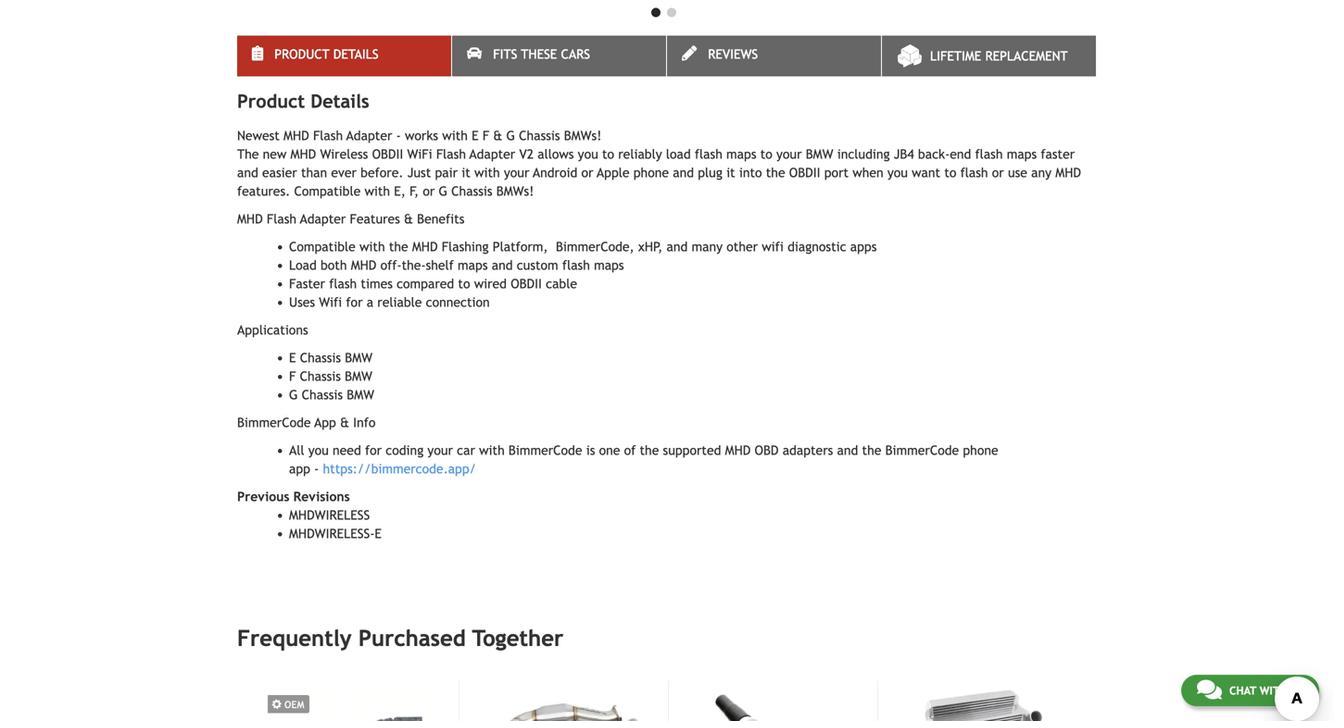 Task type: describe. For each thing, give the bounding box(es) containing it.
the inside compatible with the mhd flashing platform,  bimmercode, xhp, and many other wifi diagnostic apps load both mhd off-the-shelf maps and custom flash maps faster flash times compared to wired obdii cable uses wifi for a reliable connection
[[389, 240, 408, 255]]

load
[[289, 258, 317, 273]]

flash down both
[[329, 277, 357, 292]]

the
[[237, 147, 259, 162]]

with left "us"
[[1260, 685, 1287, 698]]

mhd down easier
[[237, 212, 263, 227]]

1 horizontal spatial you
[[578, 147, 598, 162]]

the inside the new mhd wireless obdii wifi flash adapter v2 allows you to reliably load flash maps to your bmw including jb4 back-end flash maps faster and easier than ever before. just pair it with your android or apple phone and plug it into the obdii port when you want to flash or use any mhd features. compatible with e, f, or g chassis bmws!
[[766, 166, 786, 180]]

easier
[[262, 166, 297, 180]]

1 vertical spatial product
[[237, 91, 305, 112]]

want
[[912, 166, 941, 180]]

product details link
[[237, 36, 451, 77]]

to inside compatible with the mhd flashing platform,  bimmercode, xhp, and many other wifi diagnostic apps load both mhd off-the-shelf maps and custom flash maps faster flash times compared to wired obdii cable uses wifi for a reliable connection
[[458, 277, 470, 292]]

maps down platform,  bimmercode,
[[594, 258, 624, 273]]

mhd up than
[[291, 147, 316, 162]]

wired
[[474, 277, 507, 292]]

wireless
[[320, 147, 368, 162]]

back-
[[918, 147, 950, 162]]

and down load
[[673, 166, 694, 180]]

& info
[[340, 416, 376, 431]]

mhdwireless
[[289, 509, 370, 523]]

details inside the product details link
[[333, 47, 379, 62]]

the right adapters
[[862, 444, 882, 458]]

0 vertical spatial e
[[472, 129, 479, 143]]

is
[[586, 444, 595, 458]]

other
[[727, 240, 758, 255]]

apps
[[851, 240, 877, 255]]

when
[[853, 166, 884, 180]]

of
[[624, 444, 636, 458]]

the-
[[402, 258, 426, 273]]

and inside all you need for coding your car with bimmercode is one of the supported mhd obd adapters and the bimmercode phone app -
[[837, 444, 858, 458]]

these
[[521, 47, 557, 62]]

new
[[263, 147, 287, 162]]

the new mhd wireless obdii wifi flash adapter v2 allows you to reliably load flash maps to your bmw including jb4 back-end flash maps faster and easier than ever before. just pair it with your android or apple phone and plug it into the obdii port when you want to flash or use any mhd features. compatible with e, f, or g chassis bmws!
[[237, 147, 1081, 199]]

1 horizontal spatial f
[[483, 129, 490, 143]]

fits these cars link
[[452, 36, 666, 77]]

and down the
[[237, 166, 258, 180]]

diagnostic
[[788, 240, 847, 255]]

phone inside all you need for coding your car with bimmercode is one of the supported mhd obd adapters and the bimmercode phone app -
[[963, 444, 999, 458]]

lifetime replacement link
[[882, 36, 1096, 77]]

2 vertical spatial adapter
[[300, 212, 346, 227]]

f inside e chassis bmw f chassis bmw g chassis bmw
[[289, 370, 296, 384]]

mhdwireless-
[[289, 527, 375, 542]]

fits
[[493, 47, 517, 62]]

bmw inside the new mhd wireless obdii wifi flash adapter v2 allows you to reliably load flash maps to your bmw including jb4 back-end flash maps faster and easier than ever before. just pair it with your android or apple phone and plug it into the obdii port when you want to flash or use any mhd features. compatible with e, f, or g chassis bmws!
[[806, 147, 834, 162]]

android
[[533, 166, 578, 180]]

2 horizontal spatial or
[[992, 166, 1004, 180]]

2 horizontal spatial obdii
[[789, 166, 821, 180]]

and right xhp,
[[667, 240, 688, 255]]

maps down flashing
[[458, 258, 488, 273]]

mhd flash adapter features & benefits
[[237, 212, 465, 227]]

one
[[599, 444, 620, 458]]

maps up into
[[727, 147, 757, 162]]

purchased
[[359, 626, 466, 652]]

phone inside the new mhd wireless obdii wifi flash adapter v2 allows you to reliably load flash maps to your bmw including jb4 back-end flash maps faster and easier than ever before. just pair it with your android or apple phone and plug it into the obdii port when you want to flash or use any mhd features. compatible with e, f, or g chassis bmws!
[[634, 166, 669, 180]]

end
[[950, 147, 972, 162]]

flash inside the new mhd wireless obdii wifi flash adapter v2 allows you to reliably load flash maps to your bmw including jb4 back-end flash maps faster and easier than ever before. just pair it with your android or apple phone and plug it into the obdii port when you want to flash or use any mhd features. compatible with e, f, or g chassis bmws!
[[436, 147, 466, 162]]

0 vertical spatial product
[[275, 47, 330, 62]]

the right of
[[640, 444, 659, 458]]

compatible with the mhd flashing platform,  bimmercode, xhp, and many other wifi diagnostic apps load both mhd off-the-shelf maps and custom flash maps faster flash times compared to wired obdii cable uses wifi for a reliable connection
[[289, 240, 877, 310]]

1 horizontal spatial or
[[582, 166, 594, 180]]

adapters
[[783, 444, 833, 458]]

chassis inside the new mhd wireless obdii wifi flash adapter v2 allows you to reliably load flash maps to your bmw including jb4 back-end flash maps faster and easier than ever before. just pair it with your android or apple phone and plug it into the obdii port when you want to flash or use any mhd features. compatible with e, f, or g chassis bmws!
[[452, 184, 493, 199]]

times
[[361, 277, 393, 292]]

-
[[396, 129, 401, 143]]

chat with us
[[1230, 685, 1304, 698]]

app
[[315, 416, 336, 431]]

into
[[739, 166, 762, 180]]

connection
[[426, 295, 490, 310]]

mhd down faster
[[1056, 166, 1081, 180]]

car
[[457, 444, 475, 458]]

0 horizontal spatial &
[[404, 212, 413, 227]]

many
[[692, 240, 723, 255]]

maps up use
[[1007, 147, 1037, 162]]

to up into
[[761, 147, 773, 162]]

replacement
[[986, 49, 1068, 64]]

obd
[[755, 444, 779, 458]]

e inside the previous revisions mhdwireless mhdwireless-e
[[375, 527, 382, 542]]

adapter inside the new mhd wireless obdii wifi flash adapter v2 allows you to reliably load flash maps to your bmw including jb4 back-end flash maps faster and easier than ever before. just pair it with your android or apple phone and plug it into the obdii port when you want to flash or use any mhd features. compatible with e, f, or g chassis bmws!
[[470, 147, 516, 162]]

to down end
[[945, 166, 957, 180]]

xhp,
[[638, 240, 663, 255]]

a
[[367, 295, 374, 310]]

mhd up 'new'
[[284, 129, 309, 143]]

jb4
[[894, 147, 914, 162]]

platform,  bimmercode,
[[493, 240, 635, 255]]

coding
[[386, 444, 424, 458]]

both
[[321, 258, 347, 273]]

frequently purchased together
[[237, 626, 564, 652]]

mhd up times
[[351, 258, 377, 273]]

previous revisions mhdwireless mhdwireless-e
[[237, 490, 382, 542]]

https://bimmercode.app/ link
[[323, 462, 476, 477]]

wifi
[[407, 147, 432, 162]]

g inside e chassis bmw f chassis bmw g chassis bmw
[[289, 388, 298, 403]]

v2
[[519, 147, 534, 162]]

f,
[[410, 184, 419, 199]]

shelf
[[426, 258, 454, 273]]

with right pair
[[475, 166, 500, 180]]

wifi
[[319, 295, 342, 310]]

0 vertical spatial your
[[777, 147, 802, 162]]

mhd up 'the-'
[[412, 240, 438, 255]]

any
[[1032, 166, 1052, 180]]

together
[[472, 626, 564, 652]]

flash right end
[[975, 147, 1003, 162]]

flash down platform,  bimmercode,
[[562, 258, 590, 273]]

faster
[[1041, 147, 1075, 162]]

before.
[[361, 166, 404, 180]]

newest
[[237, 129, 280, 143]]



Task type: locate. For each thing, give the bounding box(es) containing it.
1 vertical spatial g
[[439, 184, 448, 199]]

use
[[1008, 166, 1028, 180]]

e chassis bmw f chassis bmw g chassis bmw
[[289, 351, 374, 403]]

mhd left obd
[[725, 444, 751, 458]]

2 horizontal spatial g
[[506, 129, 515, 143]]

2 it from the left
[[727, 166, 735, 180]]

off-
[[381, 258, 402, 273]]

0 vertical spatial bmws!
[[564, 129, 602, 143]]

0 horizontal spatial bimmercode
[[237, 416, 311, 431]]

for right need
[[365, 444, 382, 458]]

1 vertical spatial e
[[289, 351, 296, 366]]

bmws! up allows
[[564, 129, 602, 143]]

previous
[[237, 490, 290, 505]]

1 it from the left
[[462, 166, 471, 180]]

it left into
[[727, 166, 735, 180]]

the
[[766, 166, 786, 180], [389, 240, 408, 255], [640, 444, 659, 458], [862, 444, 882, 458]]

1 horizontal spatial obdii
[[511, 277, 542, 292]]

e right works
[[472, 129, 479, 143]]

product
[[275, 47, 330, 62], [237, 91, 305, 112]]

flash up wireless
[[313, 129, 343, 143]]

apple
[[597, 166, 630, 180]]

applications
[[237, 323, 308, 338]]

reliably
[[618, 147, 662, 162]]

obdii down custom
[[511, 277, 542, 292]]

or
[[582, 166, 594, 180], [992, 166, 1004, 180], [423, 184, 435, 199]]

than
[[301, 166, 327, 180]]

port
[[825, 166, 849, 180]]

flash
[[695, 147, 723, 162], [975, 147, 1003, 162], [961, 166, 988, 180], [562, 258, 590, 273], [329, 277, 357, 292]]

0 horizontal spatial for
[[346, 295, 363, 310]]

bmws! inside the new mhd wireless obdii wifi flash adapter v2 allows you to reliably load flash maps to your bmw including jb4 back-end flash maps faster and easier than ever before. just pair it with your android or apple phone and plug it into the obdii port when you want to flash or use any mhd features. compatible with e, f, or g chassis bmws!
[[497, 184, 534, 199]]

wifi
[[762, 240, 784, 255]]

f up bimmercode app & info
[[289, 370, 296, 384]]

and
[[237, 166, 258, 180], [673, 166, 694, 180], [667, 240, 688, 255], [492, 258, 513, 273], [837, 444, 858, 458]]

you down jb4 in the right of the page
[[888, 166, 908, 180]]

e,
[[394, 184, 406, 199]]

0 vertical spatial you
[[578, 147, 598, 162]]

plug
[[698, 166, 723, 180]]

pair
[[435, 166, 458, 180]]

adapter up compatible
[[300, 212, 346, 227]]

chat
[[1230, 685, 1257, 698]]

1 vertical spatial product details
[[237, 91, 369, 112]]

adapter left v2
[[470, 147, 516, 162]]

you inside all you need for coding your car with bimmercode is one of the supported mhd obd adapters and the bimmercode phone app -
[[308, 444, 329, 458]]

cars
[[561, 47, 590, 62]]

benefits
[[417, 212, 465, 227]]

need
[[333, 444, 361, 458]]

with right car
[[479, 444, 505, 458]]

1 vertical spatial flash
[[436, 147, 466, 162]]

1 horizontal spatial bmws!
[[564, 129, 602, 143]]

with down 'before.'
[[365, 184, 390, 199]]

1 horizontal spatial flash
[[313, 129, 343, 143]]

0 horizontal spatial phone
[[634, 166, 669, 180]]

2 horizontal spatial e
[[472, 129, 479, 143]]

comments image
[[1197, 679, 1222, 702]]

2 vertical spatial you
[[308, 444, 329, 458]]

flashing
[[442, 240, 489, 255]]

with right works
[[442, 129, 468, 143]]

it right pair
[[462, 166, 471, 180]]

to up apple
[[602, 147, 614, 162]]

newest mhd flash adapter - works with e f & g chassis bmws!
[[237, 129, 602, 143]]

0 vertical spatial product details
[[275, 47, 379, 62]]

the up off-
[[389, 240, 408, 255]]

for left a
[[346, 295, 363, 310]]

or left apple
[[582, 166, 594, 180]]

n-series performance ignition coil - blue image
[[688, 681, 857, 722]]

e down applications
[[289, 351, 296, 366]]

to
[[602, 147, 614, 162], [761, 147, 773, 162], [945, 166, 957, 180], [458, 277, 470, 292]]

1 horizontal spatial e
[[375, 527, 382, 542]]

with up off-
[[360, 240, 385, 255]]

you
[[578, 147, 598, 162], [888, 166, 908, 180], [308, 444, 329, 458]]

you right all
[[308, 444, 329, 458]]

fits these cars
[[493, 47, 590, 62]]

1 horizontal spatial phone
[[963, 444, 999, 458]]

0 vertical spatial details
[[333, 47, 379, 62]]

faster
[[289, 277, 325, 292]]

product details
[[275, 47, 379, 62], [237, 91, 369, 112]]

0 horizontal spatial your
[[428, 444, 453, 458]]

2 horizontal spatial your
[[777, 147, 802, 162]]

your down v2
[[504, 166, 530, 180]]

flash up pair
[[436, 147, 466, 162]]

0 vertical spatial adapter
[[347, 129, 392, 143]]

and right adapters
[[837, 444, 858, 458]]

g down fits
[[506, 129, 515, 143]]

mhd
[[284, 129, 309, 143], [291, 147, 316, 162], [1056, 166, 1081, 180], [237, 212, 263, 227], [412, 240, 438, 255], [351, 258, 377, 273], [725, 444, 751, 458]]

chassis
[[519, 129, 560, 143], [452, 184, 493, 199], [300, 351, 341, 366], [300, 370, 341, 384], [302, 388, 343, 403]]

your
[[777, 147, 802, 162], [504, 166, 530, 180], [428, 444, 453, 458]]

f
[[483, 129, 490, 143], [289, 370, 296, 384]]

0 vertical spatial flash
[[313, 129, 343, 143]]

with inside compatible with the mhd flashing platform,  bimmercode, xhp, and many other wifi diagnostic apps load both mhd off-the-shelf maps and custom flash maps faster flash times compared to wired obdii cable uses wifi for a reliable connection
[[360, 240, 385, 255]]

compared
[[397, 277, 454, 292]]

obdii
[[372, 147, 403, 162], [789, 166, 821, 180], [511, 277, 542, 292]]

2 vertical spatial your
[[428, 444, 453, 458]]

works
[[405, 129, 438, 143]]

2 horizontal spatial bimmercode
[[886, 444, 959, 458]]

1 vertical spatial &
[[404, 212, 413, 227]]

0 horizontal spatial you
[[308, 444, 329, 458]]

0 horizontal spatial f
[[289, 370, 296, 384]]

flash up plug in the top right of the page
[[695, 147, 723, 162]]

flash down end
[[961, 166, 988, 180]]

chat with us link
[[1182, 676, 1320, 707]]

0 horizontal spatial flash
[[267, 212, 297, 227]]

and up wired
[[492, 258, 513, 273]]

details
[[333, 47, 379, 62], [311, 91, 369, 112]]

0 horizontal spatial bmws!
[[497, 184, 534, 199]]

0 vertical spatial f
[[483, 129, 490, 143]]

1 vertical spatial obdii
[[789, 166, 821, 180]]

2 vertical spatial flash
[[267, 212, 297, 227]]

0 horizontal spatial obdii
[[372, 147, 403, 162]]

lifetime replacement
[[930, 49, 1068, 64]]

0 horizontal spatial or
[[423, 184, 435, 199]]

1 vertical spatial adapter
[[470, 147, 516, 162]]

1 horizontal spatial &
[[493, 129, 503, 143]]

0 horizontal spatial g
[[289, 388, 298, 403]]

1 vertical spatial your
[[504, 166, 530, 180]]

obdii left port
[[789, 166, 821, 180]]

0 horizontal spatial e
[[289, 351, 296, 366]]

or right f,
[[423, 184, 435, 199]]

the right into
[[766, 166, 786, 180]]

allows
[[538, 147, 574, 162]]

just
[[408, 166, 431, 180]]

& down f,
[[404, 212, 413, 227]]

for inside all you need for coding your car with bimmercode is one of the supported mhd obd adapters and the bimmercode phone app -
[[365, 444, 382, 458]]

1 vertical spatial you
[[888, 166, 908, 180]]

your left car
[[428, 444, 453, 458]]

e
[[472, 129, 479, 143], [289, 351, 296, 366], [375, 527, 382, 542]]

https://bimmercode.app/
[[323, 462, 476, 477]]

vrsf competition hd intercooler upgrade - 7.5 image
[[897, 681, 1067, 722]]

g inside the new mhd wireless obdii wifi flash adapter v2 allows you to reliably load flash maps to your bmw including jb4 back-end flash maps faster and easier than ever before. just pair it with your android or apple phone and plug it into the obdii port when you want to flash or use any mhd features. compatible with e, f, or g chassis bmws!
[[439, 184, 448, 199]]

for inside compatible with the mhd flashing platform,  bimmercode, xhp, and many other wifi diagnostic apps load both mhd off-the-shelf maps and custom flash maps faster flash times compared to wired obdii cable uses wifi for a reliable connection
[[346, 295, 363, 310]]

cable
[[546, 277, 577, 292]]

features. compatible
[[237, 184, 361, 199]]

us
[[1291, 685, 1304, 698]]

revisions
[[293, 490, 350, 505]]

for
[[346, 295, 363, 310], [365, 444, 382, 458]]

your left "including"
[[777, 147, 802, 162]]

app -
[[289, 462, 319, 477]]

2 vertical spatial g
[[289, 388, 298, 403]]

1 vertical spatial details
[[311, 91, 369, 112]]

including
[[838, 147, 890, 162]]

all
[[289, 444, 304, 458]]

to up connection
[[458, 277, 470, 292]]

1 horizontal spatial for
[[365, 444, 382, 458]]

0 vertical spatial obdii
[[372, 147, 403, 162]]

bimmercode app & info
[[237, 416, 376, 431]]

you up apple
[[578, 147, 598, 162]]

1 horizontal spatial g
[[439, 184, 448, 199]]

0 vertical spatial for
[[346, 295, 363, 310]]

supported
[[663, 444, 721, 458]]

0 horizontal spatial it
[[462, 166, 471, 180]]

e down https://bimmercode.app/ link
[[375, 527, 382, 542]]

flash down features. compatible on the top of page
[[267, 212, 297, 227]]

f right works
[[483, 129, 490, 143]]

& right works
[[493, 129, 503, 143]]

2 vertical spatial obdii
[[511, 277, 542, 292]]

vrsf 3 image
[[478, 681, 648, 722]]

0 vertical spatial g
[[506, 129, 515, 143]]

obdii inside compatible with the mhd flashing platform,  bimmercode, xhp, and many other wifi diagnostic apps load both mhd off-the-shelf maps and custom flash maps faster flash times compared to wired obdii cable uses wifi for a reliable connection
[[511, 277, 542, 292]]

ignition coil with spark plug connector (eldor) image
[[268, 681, 438, 722]]

1 vertical spatial phone
[[963, 444, 999, 458]]

1 vertical spatial f
[[289, 370, 296, 384]]

2 vertical spatial e
[[375, 527, 382, 542]]

frequently
[[237, 626, 352, 652]]

uses
[[289, 295, 315, 310]]

2 horizontal spatial you
[[888, 166, 908, 180]]

bmw
[[806, 147, 834, 162], [345, 351, 373, 366], [345, 370, 373, 384], [347, 388, 374, 403]]

reliable
[[377, 295, 422, 310]]

0 vertical spatial &
[[493, 129, 503, 143]]

0 vertical spatial phone
[[634, 166, 669, 180]]

mhd inside all you need for coding your car with bimmercode is one of the supported mhd obd adapters and the bimmercode phone app -
[[725, 444, 751, 458]]

reviews link
[[667, 36, 881, 77]]

phone
[[634, 166, 669, 180], [963, 444, 999, 458]]

g up bimmercode app & info
[[289, 388, 298, 403]]

bmws! down v2
[[497, 184, 534, 199]]

e inside e chassis bmw f chassis bmw g chassis bmw
[[289, 351, 296, 366]]

features
[[350, 212, 400, 227]]

or left use
[[992, 166, 1004, 180]]

obdii up 'before.'
[[372, 147, 403, 162]]

all you need for coding your car with bimmercode is one of the supported mhd obd adapters and the bimmercode phone app -
[[289, 444, 999, 477]]

g down pair
[[439, 184, 448, 199]]

1 horizontal spatial your
[[504, 166, 530, 180]]

1 vertical spatial bmws!
[[497, 184, 534, 199]]

compatible
[[289, 240, 356, 255]]

with
[[442, 129, 468, 143], [475, 166, 500, 180], [365, 184, 390, 199], [360, 240, 385, 255], [479, 444, 505, 458], [1260, 685, 1287, 698]]

reviews
[[708, 47, 758, 62]]

g
[[506, 129, 515, 143], [439, 184, 448, 199], [289, 388, 298, 403]]

1 vertical spatial for
[[365, 444, 382, 458]]

1 horizontal spatial it
[[727, 166, 735, 180]]

your inside all you need for coding your car with bimmercode is one of the supported mhd obd adapters and the bimmercode phone app -
[[428, 444, 453, 458]]

adapter left -
[[347, 129, 392, 143]]

1 horizontal spatial bimmercode
[[509, 444, 582, 458]]

with inside all you need for coding your car with bimmercode is one of the supported mhd obd adapters and the bimmercode phone app -
[[479, 444, 505, 458]]

2 horizontal spatial flash
[[436, 147, 466, 162]]

ever
[[331, 166, 357, 180]]

custom
[[517, 258, 559, 273]]



Task type: vqa. For each thing, say whether or not it's contained in the screenshot.
Turbochargers
no



